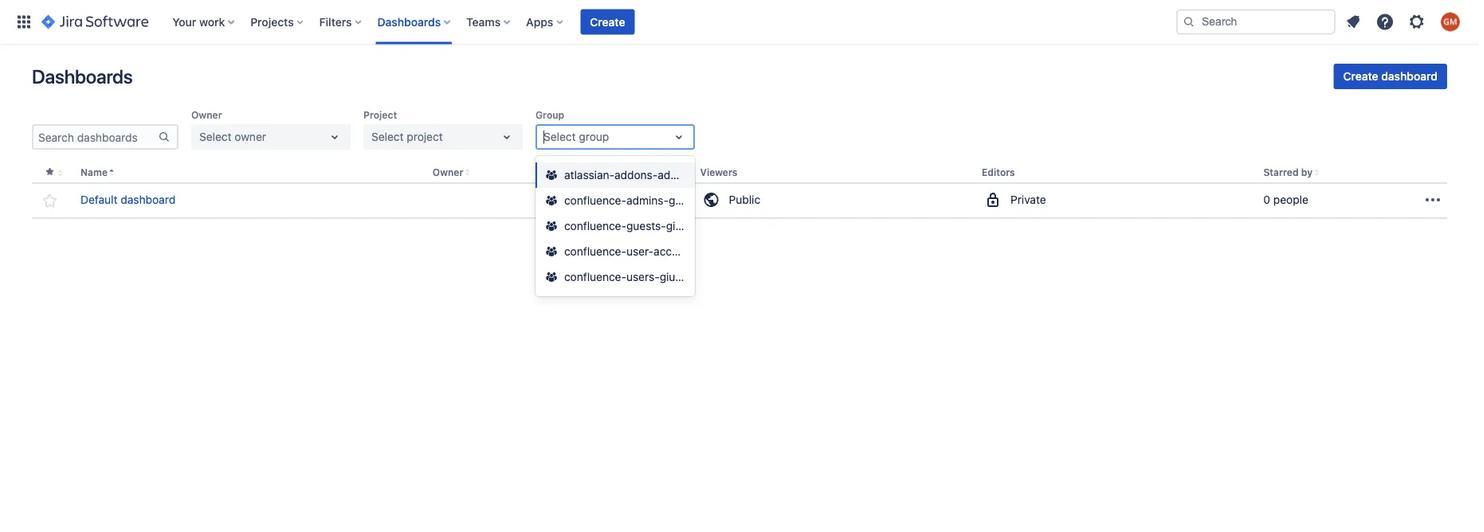 Task type: describe. For each thing, give the bounding box(es) containing it.
confluence-users-giuliaaaa
[[564, 271, 705, 284]]

atlassian-
[[564, 169, 615, 182]]

select for select owner
[[199, 130, 232, 143]]

guests-
[[626, 220, 666, 233]]

confluence- for guests-
[[564, 220, 626, 233]]

your
[[172, 15, 196, 28]]

projects button
[[246, 9, 310, 35]]

help image
[[1376, 12, 1395, 31]]

group
[[536, 109, 564, 120]]

0 horizontal spatial admins-
[[626, 194, 669, 207]]

apps
[[526, 15, 553, 28]]

Search dashboards text field
[[33, 126, 158, 148]]

giuliaaaa down 'public'
[[737, 245, 782, 258]]

your work
[[172, 15, 225, 28]]

your work button
[[168, 9, 241, 35]]

dashboard for default dashboard
[[121, 193, 175, 207]]

atlassian-addons-admin
[[564, 169, 689, 182]]

public
[[729, 193, 761, 207]]

select owner
[[199, 130, 266, 143]]

owner button
[[433, 167, 463, 178]]

group
[[579, 130, 609, 143]]

confluence-guests-giuliaaaa
[[564, 220, 711, 233]]

people
[[1274, 193, 1309, 207]]

owner
[[235, 130, 266, 143]]

default dashboard
[[81, 193, 175, 207]]

create button
[[581, 9, 635, 35]]

select for select group
[[544, 130, 576, 143]]

settings image
[[1408, 12, 1427, 31]]

by
[[1301, 167, 1313, 178]]

access-
[[654, 245, 695, 258]]

default dashboard link
[[81, 192, 175, 208]]

your profile and settings image
[[1441, 12, 1460, 31]]

projects
[[250, 15, 294, 28]]

project
[[363, 109, 397, 120]]

apps button
[[521, 9, 569, 35]]

project
[[407, 130, 443, 143]]

addons-
[[615, 169, 658, 182]]

filters button
[[315, 9, 368, 35]]

name
[[81, 167, 108, 178]]

1 vertical spatial dashboards
[[32, 65, 133, 88]]

open image for select project
[[497, 128, 516, 147]]

starred by button
[[1264, 167, 1313, 178]]

select project
[[371, 130, 443, 143]]

primary element
[[10, 0, 1176, 44]]

1 horizontal spatial admins-
[[695, 245, 737, 258]]

work
[[199, 15, 225, 28]]

dashboards details element
[[32, 163, 1447, 219]]

0 people
[[1264, 193, 1309, 207]]

more image
[[1424, 191, 1443, 210]]

editors
[[982, 167, 1015, 178]]

user-
[[626, 245, 654, 258]]

search image
[[1183, 16, 1196, 28]]



Task type: vqa. For each thing, say whether or not it's contained in the screenshot.
create BUTTON
yes



Task type: locate. For each thing, give the bounding box(es) containing it.
1 horizontal spatial open image
[[670, 128, 689, 147]]

1 horizontal spatial dashboard
[[1382, 70, 1438, 83]]

1 open image from the left
[[497, 128, 516, 147]]

owner up owner text field
[[191, 109, 222, 120]]

owner inside dashboards details element
[[433, 167, 463, 178]]

open image
[[325, 128, 344, 147]]

owner down project
[[433, 167, 463, 178]]

Project text field
[[371, 129, 374, 145]]

confluence- for user-
[[564, 245, 626, 258]]

select down group
[[544, 130, 576, 143]]

create inside button
[[1343, 70, 1379, 83]]

select down project
[[371, 130, 404, 143]]

create dashboard button
[[1334, 64, 1447, 89]]

0
[[1264, 193, 1271, 207]]

admin
[[658, 169, 689, 182]]

select
[[199, 130, 232, 143], [371, 130, 404, 143], [544, 130, 576, 143]]

confluence- down atlassian-
[[564, 194, 626, 207]]

1 vertical spatial admins-
[[695, 245, 737, 258]]

confluence- up the confluence-users-giuliaaaa at bottom left
[[564, 245, 626, 258]]

open image up the 'admin'
[[670, 128, 689, 147]]

dashboard for create dashboard
[[1382, 70, 1438, 83]]

select group
[[544, 130, 609, 143]]

users-
[[626, 271, 660, 284]]

dashboards right filters popup button at the left top of page
[[377, 15, 441, 28]]

default
[[81, 193, 118, 207]]

0 vertical spatial dashboard
[[1382, 70, 1438, 83]]

1 vertical spatial create
[[1343, 70, 1379, 83]]

open image
[[497, 128, 516, 147], [670, 128, 689, 147]]

0 vertical spatial dashboards
[[377, 15, 441, 28]]

filters
[[319, 15, 352, 28]]

confluence- for users-
[[564, 271, 626, 284]]

giuliaaaa for confluence-guests-giuliaaaa
[[666, 220, 711, 233]]

giuliaaaa down the 'admin'
[[669, 194, 714, 207]]

dashboard
[[1382, 70, 1438, 83], [121, 193, 175, 207]]

4 confluence- from the top
[[564, 271, 626, 284]]

private
[[1011, 193, 1046, 207]]

0 horizontal spatial dashboard
[[121, 193, 175, 207]]

2 open image from the left
[[670, 128, 689, 147]]

notifications image
[[1344, 12, 1363, 31]]

1 vertical spatial owner
[[433, 167, 463, 178]]

0 horizontal spatial create
[[590, 15, 625, 28]]

admins- down 'public'
[[695, 245, 737, 258]]

1 horizontal spatial select
[[371, 130, 404, 143]]

confluence-
[[564, 194, 626, 207], [564, 220, 626, 233], [564, 245, 626, 258], [564, 271, 626, 284]]

confluence- for admins-
[[564, 194, 626, 207]]

banner
[[0, 0, 1479, 45]]

teams button
[[462, 9, 517, 35]]

1 confluence- from the top
[[564, 194, 626, 207]]

dashboards button
[[373, 9, 457, 35]]

0 horizontal spatial owner
[[191, 109, 222, 120]]

0 vertical spatial admins-
[[626, 194, 669, 207]]

Search field
[[1176, 9, 1336, 35]]

create for create
[[590, 15, 625, 28]]

1 vertical spatial dashboard
[[121, 193, 175, 207]]

star default dashboard image
[[40, 191, 59, 211]]

dashboards
[[377, 15, 441, 28], [32, 65, 133, 88]]

banner containing your work
[[0, 0, 1479, 45]]

0 horizontal spatial dashboards
[[32, 65, 133, 88]]

select left owner
[[199, 130, 232, 143]]

0 horizontal spatial open image
[[497, 128, 516, 147]]

0 vertical spatial owner
[[191, 109, 222, 120]]

dashboard right default at the top left of page
[[121, 193, 175, 207]]

dashboard inside button
[[1382, 70, 1438, 83]]

3 confluence- from the top
[[564, 245, 626, 258]]

owner
[[191, 109, 222, 120], [433, 167, 463, 178]]

confluence- down confluence-admins-giuliaaaa
[[564, 220, 626, 233]]

create dashboard
[[1343, 70, 1438, 83]]

2 confluence- from the top
[[564, 220, 626, 233]]

starred
[[1264, 167, 1299, 178]]

dashboards inside the dashboards dropdown button
[[377, 15, 441, 28]]

starred by
[[1264, 167, 1313, 178]]

0 horizontal spatial select
[[199, 130, 232, 143]]

confluence-user-access-admins-giuliaaaa
[[564, 245, 782, 258]]

jira software image
[[41, 12, 148, 31], [41, 12, 148, 31]]

select for select project
[[371, 130, 404, 143]]

teams
[[466, 15, 501, 28]]

1 select from the left
[[199, 130, 232, 143]]

name button
[[81, 167, 108, 178]]

giuliaaaa for confluence-users-giuliaaaa
[[660, 271, 705, 284]]

2 select from the left
[[371, 130, 404, 143]]

appswitcher icon image
[[14, 12, 33, 31]]

2 horizontal spatial select
[[544, 130, 576, 143]]

1 horizontal spatial dashboards
[[377, 15, 441, 28]]

admins- up guests-
[[626, 194, 669, 207]]

Group text field
[[544, 129, 547, 145]]

giuliaaaa up access-
[[666, 220, 711, 233]]

dashboards up search dashboards 'text field'
[[32, 65, 133, 88]]

0 vertical spatial create
[[590, 15, 625, 28]]

create for create dashboard
[[1343, 70, 1379, 83]]

create right the apps popup button
[[590, 15, 625, 28]]

dashboard down settings image
[[1382, 70, 1438, 83]]

open image left group text box
[[497, 128, 516, 147]]

admins-
[[626, 194, 669, 207], [695, 245, 737, 258]]

viewers
[[700, 167, 738, 178]]

confluence- down user-
[[564, 271, 626, 284]]

create down notifications image
[[1343, 70, 1379, 83]]

giuliaaaa down access-
[[660, 271, 705, 284]]

Owner text field
[[199, 129, 202, 145]]

create inside button
[[590, 15, 625, 28]]

create
[[590, 15, 625, 28], [1343, 70, 1379, 83]]

1 horizontal spatial owner
[[433, 167, 463, 178]]

confluence-admins-giuliaaaa
[[564, 194, 714, 207]]

1 horizontal spatial create
[[1343, 70, 1379, 83]]

giuliaaaa
[[669, 194, 714, 207], [666, 220, 711, 233], [737, 245, 782, 258], [660, 271, 705, 284]]

3 select from the left
[[544, 130, 576, 143]]

open image for select group
[[670, 128, 689, 147]]

giuliaaaa for confluence-admins-giuliaaaa
[[669, 194, 714, 207]]



